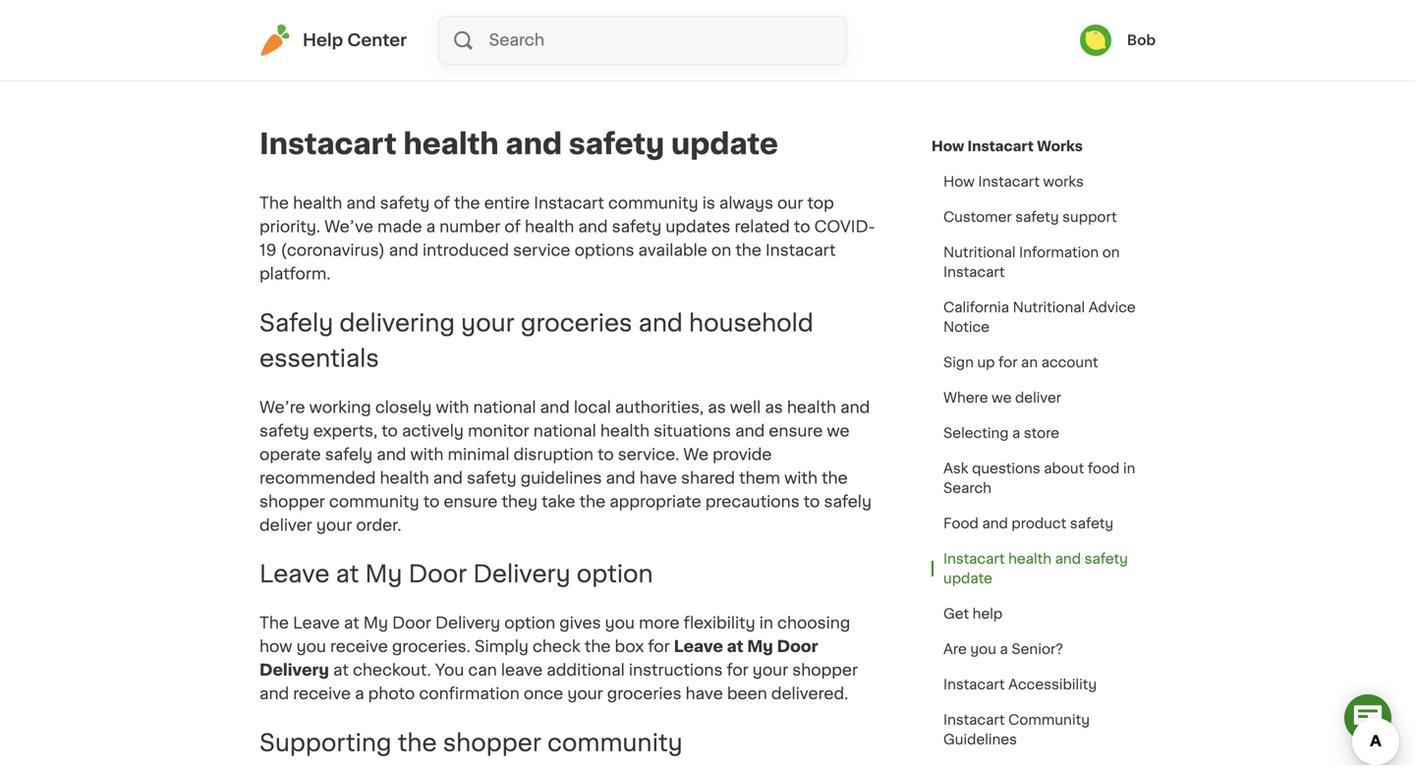 Task type: vqa. For each thing, say whether or not it's contained in the screenshot.
have within the and have shared them with the shopper community to ensure they take the appropriate precautions to safely deliver your order.
yes



Task type: describe. For each thing, give the bounding box(es) containing it.
your up been
[[753, 663, 788, 679]]

can
[[468, 663, 497, 679]]

shared
[[681, 471, 735, 486]]

recommended
[[260, 471, 376, 486]]

instacart accessibility link
[[932, 667, 1109, 703]]

works
[[1043, 175, 1084, 189]]

to right precautions
[[804, 494, 820, 510]]

and inside safely delivering your groceries and household essentials
[[639, 312, 683, 335]]

nutritional inside california nutritional advice notice
[[1013, 301, 1085, 315]]

and have shared them with the shopper community to ensure they take the appropriate precautions to safely deliver your order.
[[260, 471, 872, 534]]

authorities,
[[615, 400, 704, 416]]

19
[[260, 243, 277, 259]]

working
[[309, 400, 371, 416]]

for inside the leave at my door delivery option gives you more flexibility in choosing how you receive groceries. simply check the box for
[[648, 640, 670, 655]]

household
[[689, 312, 814, 335]]

health down food and product safety
[[1009, 552, 1052, 566]]

customer
[[944, 210, 1012, 224]]

receive inside the leave at my door delivery option gives you more flexibility in choosing how you receive groceries. simply check the box for
[[330, 640, 388, 655]]

help
[[303, 32, 343, 49]]

how instacart works
[[944, 175, 1084, 189]]

at inside the leave at my door delivery option gives you more flexibility in choosing how you receive groceries. simply check the box for
[[344, 616, 359, 632]]

selecting a store
[[944, 427, 1060, 440]]

leave
[[501, 663, 543, 679]]

food and product safety link
[[932, 506, 1126, 542]]

customer safety support link
[[932, 200, 1129, 235]]

your inside and have shared them with the shopper community to ensure they take the appropriate precautions to safely deliver your order.
[[316, 518, 352, 534]]

a inside at checkout. you can leave additional instructions for your shopper and receive a photo confirmation once your groceries have been delivered.
[[355, 687, 364, 702]]

operate
[[260, 447, 321, 463]]

food and product safety
[[944, 517, 1114, 531]]

information
[[1019, 246, 1099, 260]]

the inside the leave at my door delivery option gives you more flexibility in choosing how you receive groceries. simply check the box for
[[585, 640, 611, 655]]

0 vertical spatial with
[[436, 400, 469, 416]]

safety inside we're working closely with national and local authorities, as well as health and safety experts, to actively monitor national health situations and ensure we operate safely and with minimal disruption to service. we provide recommended h
[[260, 423, 309, 439]]

have inside and have shared them with the shopper community to ensure they take the appropriate precautions to safely deliver your order.
[[640, 471, 677, 486]]

selecting a store link
[[932, 416, 1072, 451]]

your inside safely delivering your groceries and household essentials
[[461, 312, 515, 335]]

2 horizontal spatial for
[[999, 356, 1018, 370]]

take
[[542, 494, 576, 510]]

instacart inside instacart community guidelines
[[944, 714, 1005, 727]]

safely
[[260, 312, 333, 335]]

on inside the health and safety of the entire instacart community is always our top priority. we've made a number of health and safety updates related to covid- 19 (coronavirus) and introduced service options available on the instacart platform.
[[712, 243, 732, 259]]

service.
[[618, 447, 679, 463]]

the right them
[[822, 471, 848, 486]]

support
[[1063, 210, 1117, 224]]

2 as from the left
[[765, 400, 783, 416]]

my inside the leave at my door delivery option gives you more flexibility in choosing how you receive groceries. simply check the box for
[[363, 616, 388, 632]]

covid-
[[815, 219, 875, 235]]

help center
[[303, 32, 407, 49]]

our
[[778, 196, 803, 211]]

1 vertical spatial with
[[410, 447, 444, 463]]

delivered.
[[771, 687, 849, 702]]

instacart down related
[[766, 243, 836, 259]]

the for safely delivering your groceries and household essentials
[[260, 196, 289, 211]]

up
[[977, 356, 995, 370]]

is
[[703, 196, 715, 211]]

we're working closely with national and local authorities, as well as health and safety experts, to actively monitor national health situations and ensure we operate safely and with minimal disruption to service. we provide recommended h
[[260, 400, 870, 486]]

my for leave at my door delivery option
[[365, 563, 402, 587]]

to down closely
[[382, 423, 398, 439]]

with inside and have shared them with the shopper community to ensure they take the appropriate precautions to safely deliver your order.
[[785, 471, 818, 486]]

flexibility
[[684, 616, 756, 632]]

sign up for an account link
[[932, 345, 1110, 380]]

the up the number
[[454, 196, 480, 211]]

health up priority.
[[293, 196, 342, 211]]

you
[[435, 663, 464, 679]]

them
[[739, 471, 781, 486]]

community
[[1009, 714, 1090, 727]]

shopper inside at checkout. you can leave additional instructions for your shopper and receive a photo confirmation once your groceries have been delivered.
[[792, 663, 858, 679]]

ask questions about food in search link
[[932, 451, 1156, 506]]

safely inside and have shared them with the shopper community to ensure they take the appropriate precautions to safely deliver your order.
[[824, 494, 872, 510]]

food
[[1088, 462, 1120, 476]]

get help
[[944, 607, 1003, 621]]

delivery inside the leave at my door delivery option gives you more flexibility in choosing how you receive groceries. simply check the box for
[[435, 616, 500, 632]]

checkout.
[[353, 663, 431, 679]]

health up service at left
[[525, 219, 574, 235]]

at checkout. you can leave additional instructions for your shopper and receive a photo confirmation once your groceries have been delivered.
[[260, 663, 858, 702]]

at inside at checkout. you can leave additional instructions for your shopper and receive a photo confirmation once your groceries have been delivered.
[[333, 663, 349, 679]]

in inside ask questions about food in search
[[1123, 462, 1136, 476]]

leave at my door delivery
[[260, 640, 818, 679]]

option inside the leave at my door delivery option gives you more flexibility in choosing how you receive groceries. simply check the box for
[[504, 616, 556, 632]]

your down additional
[[567, 687, 603, 702]]

where we deliver
[[944, 391, 1062, 405]]

leave for leave at my door delivery
[[674, 640, 723, 655]]

at down order.
[[336, 563, 359, 587]]

instacart inside how instacart works link
[[968, 140, 1034, 153]]

appropriate
[[610, 494, 702, 510]]

closely
[[375, 400, 432, 416]]

the for leave at my door delivery
[[260, 616, 289, 632]]

the health and safety of the entire instacart community is always our top priority. we've made a number of health and safety updates related to covid- 19 (coronavirus) and introduced service options available on the instacart platform.
[[260, 196, 875, 282]]

where
[[944, 391, 988, 405]]

disruption
[[514, 447, 594, 463]]

we
[[683, 447, 709, 463]]

for inside at checkout. you can leave additional instructions for your shopper and receive a photo confirmation once your groceries have been delivered.
[[727, 663, 749, 679]]

health right well
[[787, 400, 837, 416]]

h
[[380, 471, 390, 486]]

introduced
[[423, 243, 509, 259]]

(coronavirus)
[[281, 243, 385, 259]]

a inside the health and safety of the entire instacart community is always our top priority. we've made a number of health and safety updates related to covid- 19 (coronavirus) and introduced service options available on the instacart platform.
[[426, 219, 436, 235]]

ensure inside and have shared them with the shopper community to ensure they take the appropriate precautions to safely deliver your order.
[[444, 494, 498, 510]]

supporting the shopper community
[[260, 732, 683, 755]]

instacart up service at left
[[534, 196, 604, 211]]

how instacart works
[[932, 140, 1083, 153]]

safely delivering your groceries and household essentials
[[260, 312, 814, 370]]

and inside instacart health and safety update
[[1055, 552, 1081, 566]]

essentials
[[260, 347, 379, 370]]

always
[[719, 196, 774, 211]]

instacart inside 'nutritional information on instacart'
[[944, 265, 1005, 279]]

get help link
[[932, 597, 1015, 632]]

customer safety support
[[944, 210, 1117, 224]]

groceries inside safely delivering your groceries and household essentials
[[521, 312, 633, 335]]

we've
[[324, 219, 373, 235]]

senior?
[[1012, 643, 1063, 657]]

instacart inside how instacart works link
[[978, 175, 1040, 189]]

check
[[533, 640, 581, 655]]

community inside the health and safety of the entire instacart community is always our top priority. we've made a number of health and safety updates related to covid- 19 (coronavirus) and introduced service options available on the instacart platform.
[[608, 196, 699, 211]]

number
[[440, 219, 501, 235]]

health up service.
[[600, 423, 650, 439]]

door for leave at my door delivery
[[777, 640, 818, 655]]

delivery for leave at my door delivery option
[[473, 563, 571, 587]]

box
[[615, 640, 644, 655]]

where we deliver link
[[932, 380, 1073, 416]]



Task type: locate. For each thing, give the bounding box(es) containing it.
of
[[434, 196, 450, 211], [505, 219, 521, 235]]

0 vertical spatial ensure
[[769, 423, 823, 439]]

supporting
[[260, 732, 392, 755]]

shopper up 'delivered.' on the bottom right
[[792, 663, 858, 679]]

receive inside at checkout. you can leave additional instructions for your shopper and receive a photo confirmation once your groceries have been delivered.
[[293, 687, 351, 702]]

1 vertical spatial community
[[329, 494, 419, 510]]

are you a senior? link
[[932, 632, 1075, 667]]

door for leave at my door delivery option
[[408, 563, 467, 587]]

we're
[[260, 400, 305, 416]]

groceries.
[[392, 640, 471, 655]]

my inside leave at my door delivery
[[747, 640, 773, 655]]

instacart community guidelines link
[[932, 703, 1156, 758]]

local
[[574, 400, 611, 416]]

nutritional information on instacart link
[[932, 235, 1156, 290]]

instructions
[[629, 663, 723, 679]]

instacart accessibility
[[944, 678, 1097, 692]]

update inside instacart health and safety update
[[944, 572, 993, 586]]

your left order.
[[316, 518, 352, 534]]

are
[[944, 643, 967, 657]]

order.
[[356, 518, 402, 534]]

the inside the health and safety of the entire instacart community is always our top priority. we've made a number of health and safety updates related to covid- 19 (coronavirus) and introduced service options available on the instacart platform.
[[260, 196, 289, 211]]

we inside we're working closely with national and local authorities, as well as health and safety experts, to actively monitor national health situations and ensure we operate safely and with minimal disruption to service. we provide recommended h
[[827, 423, 850, 439]]

product
[[1012, 517, 1067, 531]]

0 horizontal spatial for
[[648, 640, 670, 655]]

1 vertical spatial the
[[260, 616, 289, 632]]

1 horizontal spatial as
[[765, 400, 783, 416]]

delivery down how
[[260, 663, 329, 679]]

how for how instacart works
[[944, 175, 975, 189]]

deliver down recommended
[[260, 518, 312, 534]]

1 vertical spatial option
[[504, 616, 556, 632]]

safely right precautions
[[824, 494, 872, 510]]

0 vertical spatial option
[[577, 563, 653, 587]]

0 vertical spatial of
[[434, 196, 450, 211]]

we inside where we deliver link
[[992, 391, 1012, 405]]

how up how instacart works
[[932, 140, 965, 153]]

2 vertical spatial delivery
[[260, 663, 329, 679]]

deliver
[[1015, 391, 1062, 405], [260, 518, 312, 534]]

instacart down how instacart works
[[978, 175, 1040, 189]]

1 vertical spatial have
[[686, 687, 723, 702]]

0 vertical spatial for
[[999, 356, 1018, 370]]

0 vertical spatial receive
[[330, 640, 388, 655]]

leave at my door delivery option
[[260, 563, 653, 587]]

2 vertical spatial leave
[[674, 640, 723, 655]]

1 horizontal spatial we
[[992, 391, 1012, 405]]

0 vertical spatial delivery
[[473, 563, 571, 587]]

0 horizontal spatial ensure
[[444, 494, 498, 510]]

nutritional down nutritional information on instacart link
[[1013, 301, 1085, 315]]

community down additional
[[548, 732, 683, 755]]

an
[[1021, 356, 1038, 370]]

1 vertical spatial groceries
[[607, 687, 682, 702]]

1 vertical spatial ensure
[[444, 494, 498, 510]]

as
[[708, 400, 726, 416], [765, 400, 783, 416]]

1 vertical spatial shopper
[[792, 663, 858, 679]]

of down entire
[[505, 219, 521, 235]]

0 vertical spatial update
[[671, 130, 778, 158]]

shopper down "confirmation"
[[443, 732, 542, 755]]

0 vertical spatial the
[[260, 196, 289, 211]]

on inside 'nutritional information on instacart'
[[1103, 246, 1120, 260]]

1 vertical spatial delivery
[[435, 616, 500, 632]]

1 vertical spatial receive
[[293, 687, 351, 702]]

help center link
[[260, 25, 407, 56]]

at left 'checkout.'
[[333, 663, 349, 679]]

delivery up simply
[[435, 616, 500, 632]]

as right well
[[765, 400, 783, 416]]

situations
[[654, 423, 731, 439]]

1 horizontal spatial you
[[605, 616, 635, 632]]

as left well
[[708, 400, 726, 416]]

update up is
[[671, 130, 778, 158]]

been
[[727, 687, 767, 702]]

delivery for leave at my door delivery
[[260, 663, 329, 679]]

2 vertical spatial shopper
[[443, 732, 542, 755]]

with right them
[[785, 471, 818, 486]]

the up how
[[260, 616, 289, 632]]

available
[[638, 243, 708, 259]]

made
[[377, 219, 422, 235]]

option up gives
[[577, 563, 653, 587]]

safety inside instacart health and safety update
[[1085, 552, 1128, 566]]

how
[[260, 640, 292, 655]]

related
[[735, 219, 790, 235]]

you right are
[[971, 643, 997, 657]]

for down more
[[648, 640, 670, 655]]

you right how
[[296, 640, 326, 655]]

the down photo
[[398, 732, 437, 755]]

instacart down food
[[944, 552, 1005, 566]]

0 horizontal spatial as
[[708, 400, 726, 416]]

2 horizontal spatial you
[[971, 643, 997, 657]]

priority.
[[260, 219, 320, 235]]

1 as from the left
[[708, 400, 726, 416]]

groceries inside at checkout. you can leave additional instructions for your shopper and receive a photo confirmation once your groceries have been delivered.
[[607, 687, 682, 702]]

simply
[[475, 640, 529, 655]]

instacart health and safety update down product at the bottom of the page
[[944, 552, 1128, 586]]

instacart
[[260, 130, 397, 158], [968, 140, 1034, 153], [978, 175, 1040, 189], [534, 196, 604, 211], [766, 243, 836, 259], [944, 265, 1005, 279], [944, 552, 1005, 566], [944, 678, 1005, 692], [944, 714, 1005, 727]]

bob link
[[1080, 25, 1156, 56]]

0 vertical spatial have
[[640, 471, 677, 486]]

2 horizontal spatial shopper
[[792, 663, 858, 679]]

my down order.
[[365, 563, 402, 587]]

service
[[513, 243, 571, 259]]

california nutritional advice notice
[[944, 301, 1136, 334]]

0 vertical spatial shopper
[[260, 494, 325, 510]]

how for how instacart works
[[932, 140, 965, 153]]

0 horizontal spatial update
[[671, 130, 778, 158]]

1 vertical spatial deliver
[[260, 518, 312, 534]]

are you a senior?
[[944, 643, 1063, 657]]

the leave at my door delivery option gives you more flexibility in choosing how you receive groceries. simply check the box for
[[260, 616, 851, 655]]

deliver up store
[[1015, 391, 1062, 405]]

instacart up we've
[[260, 130, 397, 158]]

center
[[347, 32, 407, 49]]

with
[[436, 400, 469, 416], [410, 447, 444, 463], [785, 471, 818, 486]]

1 vertical spatial my
[[363, 616, 388, 632]]

leave inside leave at my door delivery
[[674, 640, 723, 655]]

with up actively
[[436, 400, 469, 416]]

and inside at checkout. you can leave additional instructions for your shopper and receive a photo confirmation once your groceries have been delivered.
[[260, 687, 289, 702]]

national up monitor at the bottom of page
[[473, 400, 536, 416]]

california nutritional advice notice link
[[932, 290, 1156, 345]]

delivery inside leave at my door delivery
[[260, 663, 329, 679]]

1 vertical spatial national
[[534, 423, 596, 439]]

gives
[[560, 616, 601, 632]]

a left photo
[[355, 687, 364, 702]]

the inside the leave at my door delivery option gives you more flexibility in choosing how you receive groceries. simply check the box for
[[260, 616, 289, 632]]

the right take
[[580, 494, 606, 510]]

0 horizontal spatial deliver
[[260, 518, 312, 534]]

shopper down recommended
[[260, 494, 325, 510]]

1 horizontal spatial deliver
[[1015, 391, 1062, 405]]

ask
[[944, 462, 969, 476]]

have inside at checkout. you can leave additional instructions for your shopper and receive a photo confirmation once your groceries have been delivered.
[[686, 687, 723, 702]]

0 vertical spatial door
[[408, 563, 467, 587]]

and inside and have shared them with the shopper community to ensure they take the appropriate precautions to safely deliver your order.
[[606, 471, 636, 486]]

door inside the leave at my door delivery option gives you more flexibility in choosing how you receive groceries. simply check the box for
[[392, 616, 431, 632]]

a left senior?
[[1000, 643, 1008, 657]]

1 horizontal spatial on
[[1103, 246, 1120, 260]]

2 the from the top
[[260, 616, 289, 632]]

selecting
[[944, 427, 1009, 440]]

2 vertical spatial with
[[785, 471, 818, 486]]

notice
[[944, 320, 990, 334]]

1 horizontal spatial for
[[727, 663, 749, 679]]

0 vertical spatial leave
[[260, 563, 330, 587]]

0 vertical spatial we
[[992, 391, 1012, 405]]

1 vertical spatial instacart health and safety update
[[944, 552, 1128, 586]]

1 vertical spatial for
[[648, 640, 670, 655]]

store
[[1024, 427, 1060, 440]]

provide
[[713, 447, 772, 463]]

my up 'checkout.'
[[363, 616, 388, 632]]

help
[[973, 607, 1003, 621]]

0 horizontal spatial on
[[712, 243, 732, 259]]

2 vertical spatial community
[[548, 732, 683, 755]]

for up been
[[727, 663, 749, 679]]

0 horizontal spatial of
[[434, 196, 450, 211]]

1 horizontal spatial of
[[505, 219, 521, 235]]

national up 'disruption'
[[534, 423, 596, 439]]

0 vertical spatial groceries
[[521, 312, 633, 335]]

0 vertical spatial safely
[[325, 447, 373, 463]]

california
[[944, 301, 1010, 315]]

Search search field
[[487, 17, 846, 64]]

1 horizontal spatial safely
[[824, 494, 872, 510]]

1 horizontal spatial instacart health and safety update
[[944, 552, 1128, 586]]

1 vertical spatial door
[[392, 616, 431, 632]]

update up "get help"
[[944, 572, 993, 586]]

instacart up how instacart works
[[968, 140, 1034, 153]]

groceries down options
[[521, 312, 633, 335]]

1 vertical spatial how
[[944, 175, 975, 189]]

you
[[605, 616, 635, 632], [296, 640, 326, 655], [971, 643, 997, 657]]

to down 'ealth'
[[423, 494, 440, 510]]

1 vertical spatial of
[[505, 219, 521, 235]]

food
[[944, 517, 979, 531]]

1 horizontal spatial ensure
[[769, 423, 823, 439]]

my for leave at my door delivery
[[747, 640, 773, 655]]

2 vertical spatial my
[[747, 640, 773, 655]]

platform.
[[260, 266, 331, 282]]

at inside leave at my door delivery
[[727, 640, 744, 655]]

a right the made
[[426, 219, 436, 235]]

in
[[1123, 462, 1136, 476], [760, 616, 774, 632]]

1 the from the top
[[260, 196, 289, 211]]

safely inside we're working closely with national and local authorities, as well as health and safety experts, to actively monitor national health situations and ensure we operate safely and with minimal disruption to service. we provide recommended h
[[325, 447, 373, 463]]

instacart health and safety update up entire
[[260, 130, 778, 158]]

at
[[336, 563, 359, 587], [344, 616, 359, 632], [727, 640, 744, 655], [333, 663, 349, 679]]

have down instructions
[[686, 687, 723, 702]]

for left 'an'
[[999, 356, 1018, 370]]

1 vertical spatial leave
[[293, 616, 340, 632]]

to left service.
[[598, 447, 614, 463]]

0 horizontal spatial you
[[296, 640, 326, 655]]

0 vertical spatial how
[[932, 140, 965, 153]]

leave for leave at my door delivery option
[[260, 563, 330, 587]]

community up updates
[[608, 196, 699, 211]]

nutritional inside 'nutritional information on instacart'
[[944, 246, 1016, 260]]

ealth and safety guidelines
[[390, 471, 602, 486]]

your
[[461, 312, 515, 335], [316, 518, 352, 534], [753, 663, 788, 679], [567, 687, 603, 702]]

0 vertical spatial national
[[473, 400, 536, 416]]

get
[[944, 607, 969, 621]]

minimal
[[448, 447, 510, 463]]

instacart down are
[[944, 678, 1005, 692]]

in right food
[[1123, 462, 1136, 476]]

ensure up 'provide'
[[769, 423, 823, 439]]

health up entire
[[403, 130, 499, 158]]

delivering
[[339, 312, 455, 335]]

receive up supporting
[[293, 687, 351, 702]]

on down support
[[1103, 246, 1120, 260]]

more
[[639, 616, 680, 632]]

to down our
[[794, 219, 811, 235]]

you up box
[[605, 616, 635, 632]]

0 horizontal spatial have
[[640, 471, 677, 486]]

1 horizontal spatial have
[[686, 687, 723, 702]]

additional
[[547, 663, 625, 679]]

nutritional information on instacart
[[944, 246, 1120, 279]]

instacart up california
[[944, 265, 1005, 279]]

of up the number
[[434, 196, 450, 211]]

deliver inside and have shared them with the shopper community to ensure they take the appropriate precautions to safely deliver your order.
[[260, 518, 312, 534]]

ensure inside we're working closely with national and local authorities, as well as health and safety experts, to actively monitor national health situations and ensure we operate safely and with minimal disruption to service. we provide recommended h
[[769, 423, 823, 439]]

leave inside the leave at my door delivery option gives you more flexibility in choosing how you receive groceries. simply check the box for
[[293, 616, 340, 632]]

questions
[[972, 462, 1041, 476]]

receive up 'checkout.'
[[330, 640, 388, 655]]

1 vertical spatial in
[[760, 616, 774, 632]]

bob
[[1127, 33, 1156, 47]]

1 vertical spatial safely
[[824, 494, 872, 510]]

instacart inside instacart health and safety update link
[[944, 552, 1005, 566]]

health
[[403, 130, 499, 158], [293, 196, 342, 211], [525, 219, 574, 235], [787, 400, 837, 416], [600, 423, 650, 439], [1009, 552, 1052, 566]]

have
[[640, 471, 677, 486], [686, 687, 723, 702]]

nutritional down customer
[[944, 246, 1016, 260]]

0 vertical spatial deliver
[[1015, 391, 1062, 405]]

2 vertical spatial for
[[727, 663, 749, 679]]

0 horizontal spatial option
[[504, 616, 556, 632]]

ensure down ealth and safety guidelines
[[444, 494, 498, 510]]

the up additional
[[585, 640, 611, 655]]

for
[[999, 356, 1018, 370], [648, 640, 670, 655], [727, 663, 749, 679]]

with down actively
[[410, 447, 444, 463]]

how up customer
[[944, 175, 975, 189]]

0 horizontal spatial in
[[760, 616, 774, 632]]

0 vertical spatial community
[[608, 196, 699, 211]]

to inside the health and safety of the entire instacart community is always our top priority. we've made a number of health and safety updates related to covid- 19 (coronavirus) and introduced service options available on the instacart platform.
[[794, 219, 811, 235]]

instacart image
[[260, 25, 291, 56]]

the up priority.
[[260, 196, 289, 211]]

safely down experts,
[[325, 447, 373, 463]]

door inside leave at my door delivery
[[777, 640, 818, 655]]

receive
[[330, 640, 388, 655], [293, 687, 351, 702]]

entire
[[484, 196, 530, 211]]

0 horizontal spatial shopper
[[260, 494, 325, 510]]

community inside and have shared them with the shopper community to ensure they take the appropriate precautions to safely deliver your order.
[[329, 494, 419, 510]]

how instacart works link
[[932, 164, 1096, 200]]

ealth
[[390, 471, 429, 486]]

0 vertical spatial in
[[1123, 462, 1136, 476]]

options
[[575, 243, 634, 259]]

my down flexibility on the bottom of page
[[747, 640, 773, 655]]

at down flexibility on the bottom of page
[[727, 640, 744, 655]]

well
[[730, 400, 761, 416]]

0 vertical spatial instacart health and safety update
[[260, 130, 778, 158]]

option up check
[[504, 616, 556, 632]]

1 horizontal spatial option
[[577, 563, 653, 587]]

1 vertical spatial update
[[944, 572, 993, 586]]

instacart inside instacart accessibility link
[[944, 678, 1005, 692]]

instacart health and safety update link
[[932, 542, 1156, 597]]

1 horizontal spatial update
[[944, 572, 993, 586]]

2 vertical spatial door
[[777, 640, 818, 655]]

at up 'checkout.'
[[344, 616, 359, 632]]

have up appropriate
[[640, 471, 677, 486]]

on
[[712, 243, 732, 259], [1103, 246, 1120, 260]]

search
[[944, 482, 992, 495]]

safely
[[325, 447, 373, 463], [824, 494, 872, 510]]

0 vertical spatial my
[[365, 563, 402, 587]]

1 horizontal spatial shopper
[[443, 732, 542, 755]]

0 vertical spatial nutritional
[[944, 246, 1016, 260]]

instacart up guidelines
[[944, 714, 1005, 727]]

1 vertical spatial we
[[827, 423, 850, 439]]

on down updates
[[712, 243, 732, 259]]

0 horizontal spatial we
[[827, 423, 850, 439]]

groceries down instructions
[[607, 687, 682, 702]]

user avatar image
[[1080, 25, 1112, 56]]

shopper inside and have shared them with the shopper community to ensure they take the appropriate precautions to safely deliver your order.
[[260, 494, 325, 510]]

ensure
[[769, 423, 823, 439], [444, 494, 498, 510]]

1 vertical spatial nutritional
[[1013, 301, 1085, 315]]

1 horizontal spatial in
[[1123, 462, 1136, 476]]

a left store
[[1012, 427, 1021, 440]]

community up order.
[[329, 494, 419, 510]]

0 horizontal spatial safely
[[325, 447, 373, 463]]

your down introduced
[[461, 312, 515, 335]]

works
[[1037, 140, 1083, 153]]

delivery up the leave at my door delivery option gives you more flexibility in choosing how you receive groceries. simply check the box for
[[473, 563, 571, 587]]

the down related
[[736, 243, 762, 259]]

guidelines
[[521, 471, 602, 486]]

in right flexibility on the bottom of page
[[760, 616, 774, 632]]

in inside the leave at my door delivery option gives you more flexibility in choosing how you receive groceries. simply check the box for
[[760, 616, 774, 632]]

0 horizontal spatial instacart health and safety update
[[260, 130, 778, 158]]

accessibility
[[1009, 678, 1097, 692]]



